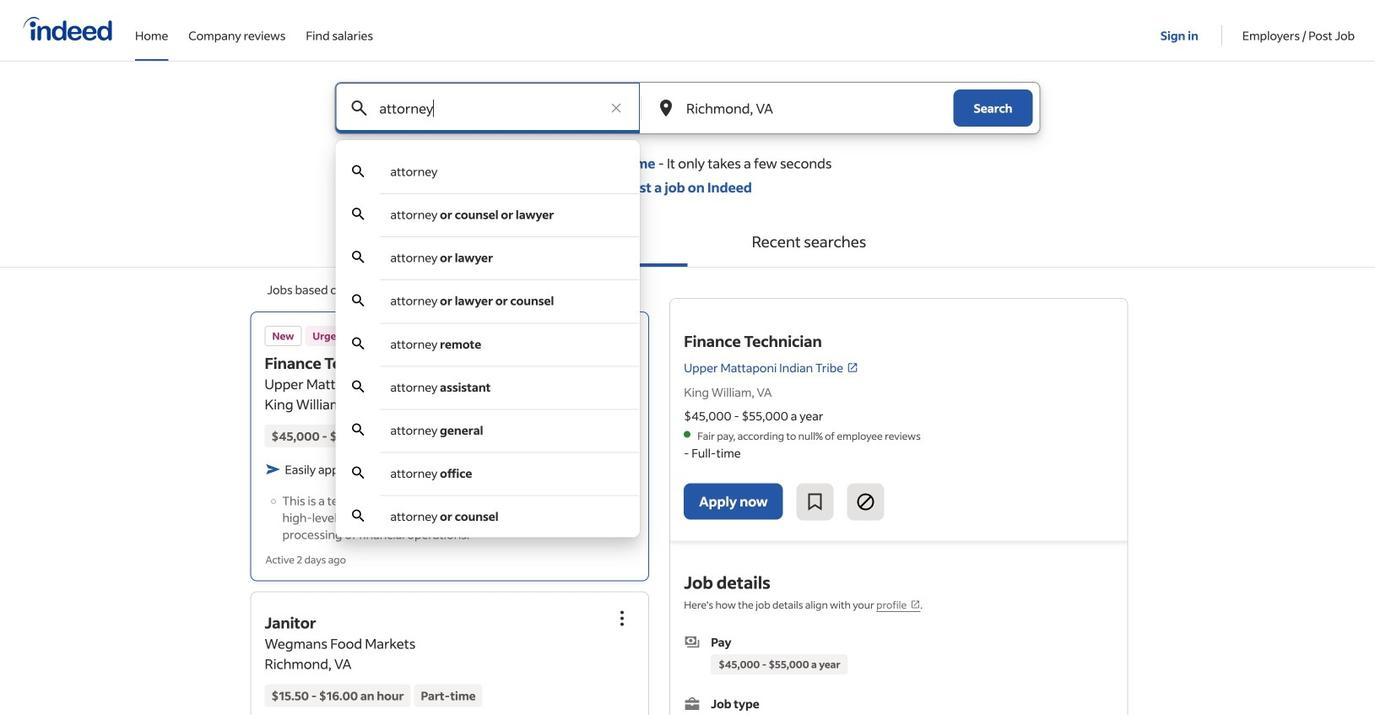 Task type: locate. For each thing, give the bounding box(es) containing it.
not interested image
[[856, 492, 876, 512]]

main content
[[0, 82, 1376, 715]]

None search field
[[321, 82, 1054, 155]]

group
[[604, 320, 641, 357]]

tab list
[[0, 216, 1376, 268]]



Task type: vqa. For each thing, say whether or not it's contained in the screenshot.
'JOB ACTIONS FOR JANITOR IS COLLAPSED' icon
yes



Task type: describe. For each thing, give the bounding box(es) containing it.
upper mattaponi indian tribe (opens in a new tab) image
[[847, 362, 859, 374]]

save this job image
[[805, 492, 826, 512]]

Edit location text field
[[683, 83, 920, 133]]

job actions for janitor is collapsed image
[[612, 608, 633, 629]]

job preferences (opens in a new window) image
[[910, 599, 921, 610]]

clear what input image
[[608, 100, 625, 117]]

search: Job title, keywords, or company text field
[[376, 83, 600, 133]]



